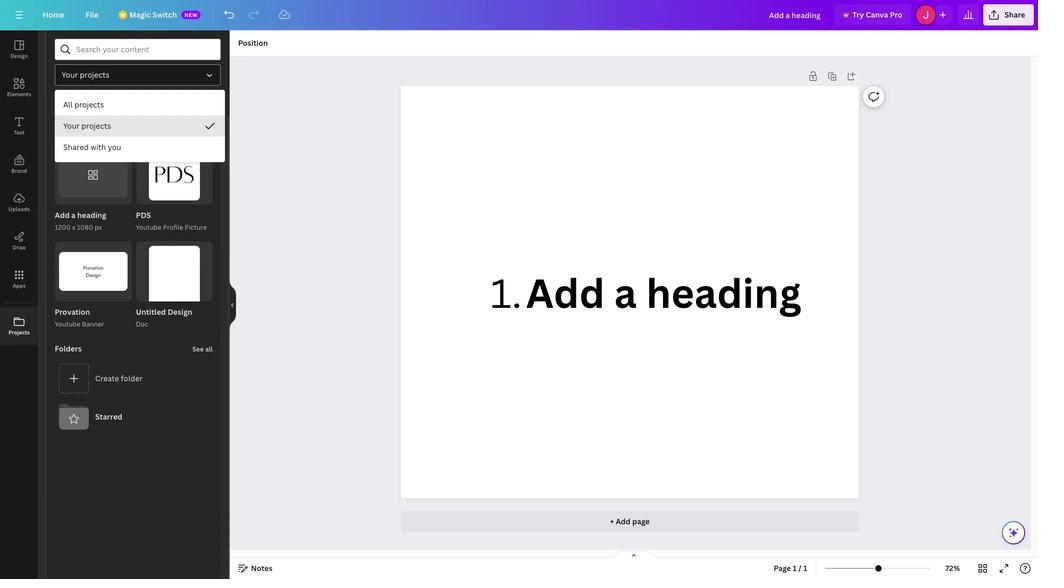 Task type: vqa. For each thing, say whether or not it's contained in the screenshot.
menu bar
no



Task type: locate. For each thing, give the bounding box(es) containing it.
provation group
[[55, 242, 132, 330]]

design
[[10, 52, 28, 60], [168, 307, 192, 317]]

your projects
[[62, 70, 109, 80], [63, 121, 111, 131]]

heading for add a heading
[[646, 265, 802, 319]]

0 horizontal spatial 1
[[793, 564, 797, 574]]

all button
[[55, 94, 98, 114]]

brand button
[[0, 145, 38, 184]]

add
[[55, 210, 70, 221], [526, 265, 605, 319], [616, 517, 631, 527]]

add a heading 1200 x 1080 px
[[55, 210, 106, 232]]

0 vertical spatial design
[[10, 52, 28, 60]]

0 horizontal spatial design
[[10, 52, 28, 60]]

0 vertical spatial youtube
[[136, 223, 162, 232]]

0 horizontal spatial heading
[[77, 210, 106, 221]]

0 vertical spatial see all button
[[191, 124, 214, 145]]

all
[[205, 130, 213, 139], [205, 345, 213, 354]]

show pages image
[[609, 551, 660, 559]]

0 vertical spatial a
[[71, 210, 76, 221]]

youtube inside pds youtube profile picture
[[136, 223, 162, 232]]

design up elements button
[[10, 52, 28, 60]]

add for add a heading 1200 x 1080 px
[[55, 210, 70, 221]]

design button
[[0, 30, 38, 69]]

a
[[71, 210, 76, 221], [615, 265, 637, 319]]

switch
[[153, 10, 177, 20]]

draw button
[[0, 222, 38, 260]]

youtube down provation
[[55, 320, 80, 329]]

heading inside add a heading 1200 x 1080 px
[[77, 210, 106, 221]]

0 vertical spatial your projects
[[62, 70, 109, 80]]

2 horizontal spatial add
[[616, 517, 631, 527]]

1 horizontal spatial add
[[526, 265, 605, 319]]

1 vertical spatial projects
[[74, 100, 104, 110]]

1 vertical spatial see all button
[[191, 338, 214, 360]]

1 vertical spatial your projects
[[63, 121, 111, 131]]

0 vertical spatial see
[[192, 130, 204, 139]]

magic
[[129, 10, 151, 20]]

72% button
[[936, 560, 971, 577]]

1 vertical spatial your
[[63, 121, 80, 131]]

a for add a heading 1200 x 1080 px
[[71, 210, 76, 221]]

1 see all button from the top
[[191, 124, 214, 145]]

+ add page button
[[401, 511, 859, 533]]

add inside add a heading 1200 x 1080 px
[[55, 210, 70, 221]]

1 vertical spatial a
[[615, 265, 637, 319]]

projects up "with"
[[81, 121, 111, 131]]

all for all
[[72, 99, 81, 109]]

hide image
[[229, 279, 236, 330]]

group for untitled design
[[136, 242, 213, 319]]

heading
[[77, 210, 106, 221], [646, 265, 802, 319]]

create
[[95, 373, 119, 383]]

1 horizontal spatial youtube
[[136, 223, 162, 232]]

2 see all button from the top
[[191, 338, 214, 360]]

group for pds
[[136, 145, 213, 205]]

0 vertical spatial add
[[55, 210, 70, 221]]

add inside button
[[616, 517, 631, 527]]

group for provation
[[55, 242, 132, 302]]

all inside option
[[63, 100, 73, 110]]

1 vertical spatial heading
[[646, 265, 802, 319]]

1 vertical spatial see all
[[192, 345, 213, 354]]

group for add a heading
[[55, 145, 132, 205]]

uploads
[[8, 205, 30, 213]]

youtube inside 'provation youtube banner'
[[55, 320, 80, 329]]

0 vertical spatial projects
[[80, 70, 109, 80]]

1 horizontal spatial a
[[615, 265, 637, 319]]

share button
[[984, 4, 1034, 26]]

1 vertical spatial see
[[192, 345, 204, 354]]

home link
[[34, 4, 73, 26]]

your projects up "all projects"
[[62, 70, 109, 80]]

1200
[[55, 223, 71, 232]]

your projects down "all projects"
[[63, 121, 111, 131]]

youtube for provation
[[55, 320, 80, 329]]

your up shared
[[63, 121, 80, 131]]

provation
[[55, 307, 90, 317]]

1 vertical spatial youtube
[[55, 320, 80, 329]]

a for add a heading
[[615, 265, 637, 319]]

projects up "all projects"
[[80, 70, 109, 80]]

see all button
[[191, 124, 214, 145], [191, 338, 214, 360]]

1 see all from the top
[[192, 130, 213, 139]]

pds youtube profile picture
[[136, 210, 207, 232]]

projects
[[80, 70, 109, 80], [74, 100, 104, 110], [81, 121, 111, 131]]

design right untitled
[[168, 307, 192, 317]]

untitled design doc
[[136, 307, 192, 329]]

1 vertical spatial all
[[205, 345, 213, 354]]

doc
[[136, 320, 148, 329]]

0 vertical spatial heading
[[77, 210, 106, 221]]

2 vertical spatial add
[[616, 517, 631, 527]]

0 vertical spatial all
[[205, 130, 213, 139]]

1 horizontal spatial design
[[168, 307, 192, 317]]

1 right /
[[804, 564, 808, 574]]

youtube
[[136, 223, 162, 232], [55, 320, 80, 329]]

starred button
[[55, 398, 213, 436]]

add for add a heading
[[526, 265, 605, 319]]

canva assistant image
[[1008, 527, 1021, 540]]

create folder
[[95, 373, 143, 383]]

1 all from the top
[[205, 130, 213, 139]]

projects up designs
[[74, 100, 104, 110]]

Select ownership filter button
[[55, 64, 221, 86]]

your inside option
[[63, 121, 80, 131]]

1
[[793, 564, 797, 574], [804, 564, 808, 574]]

2 see from the top
[[192, 345, 204, 354]]

2 see all from the top
[[192, 345, 213, 354]]

all projects option
[[55, 94, 225, 115]]

1080
[[77, 223, 93, 232]]

all
[[72, 99, 81, 109], [63, 100, 73, 110]]

all for all projects
[[63, 100, 73, 110]]

see all
[[192, 130, 213, 139], [192, 345, 213, 354]]

page 1 / 1
[[774, 564, 808, 574]]

1 vertical spatial design
[[168, 307, 192, 317]]

1 horizontal spatial 1
[[804, 564, 808, 574]]

pds
[[136, 210, 151, 221]]

pds group
[[136, 145, 213, 233]]

see for designs
[[192, 130, 204, 139]]

your
[[62, 70, 78, 80], [63, 121, 80, 131]]

add a heading group
[[55, 145, 132, 233]]

x
[[72, 223, 75, 232]]

1 see from the top
[[192, 130, 204, 139]]

0 vertical spatial see all
[[192, 130, 213, 139]]

a inside add a heading 1200 x 1080 px
[[71, 210, 76, 221]]

all for folders
[[205, 345, 213, 354]]

side panel tab list
[[0, 30, 38, 345]]

magic switch
[[129, 10, 177, 20]]

all for designs
[[205, 130, 213, 139]]

apps button
[[0, 260, 38, 299]]

provation youtube banner
[[55, 307, 104, 329]]

youtube down pds
[[136, 223, 162, 232]]

text
[[14, 129, 25, 136]]

file
[[86, 10, 99, 20]]

see all for folders
[[192, 345, 213, 354]]

shared with you
[[63, 142, 121, 152]]

0 horizontal spatial youtube
[[55, 320, 80, 329]]

shared
[[63, 142, 89, 152]]

0 horizontal spatial a
[[71, 210, 76, 221]]

main menu bar
[[0, 0, 1039, 30]]

your up all button
[[62, 70, 78, 80]]

1 left /
[[793, 564, 797, 574]]

profile
[[163, 223, 183, 232]]

1 horizontal spatial heading
[[646, 265, 802, 319]]

home
[[43, 10, 64, 20]]

see
[[192, 130, 204, 139], [192, 345, 204, 354]]

0 horizontal spatial add
[[55, 210, 70, 221]]

group
[[55, 145, 132, 205], [136, 145, 213, 205], [55, 242, 132, 302], [136, 242, 213, 319]]

2 all from the top
[[205, 345, 213, 354]]

draw
[[12, 244, 26, 251]]

1 vertical spatial add
[[526, 265, 605, 319]]

add a heading
[[526, 265, 802, 319]]



Task type: describe. For each thing, give the bounding box(es) containing it.
notes
[[251, 564, 273, 574]]

all projects button
[[55, 94, 225, 115]]

projects for all projects button
[[74, 100, 104, 110]]

select ownership filter list box
[[55, 94, 225, 158]]

+
[[610, 517, 614, 527]]

untitled design group
[[136, 242, 213, 330]]

untitled
[[136, 307, 166, 317]]

position
[[238, 38, 268, 48]]

new
[[184, 11, 198, 19]]

design inside button
[[10, 52, 28, 60]]

/
[[799, 564, 802, 574]]

with
[[91, 142, 106, 152]]

Search your content search field
[[76, 39, 214, 60]]

folder
[[121, 373, 143, 383]]

design inside "untitled design doc"
[[168, 307, 192, 317]]

see for folders
[[192, 345, 204, 354]]

apps
[[13, 282, 26, 289]]

pro
[[891, 10, 903, 20]]

+ add page
[[610, 517, 650, 527]]

heading for add a heading 1200 x 1080 px
[[77, 210, 106, 221]]

your projects inside option
[[63, 121, 111, 131]]

try canva pro button
[[835, 4, 911, 26]]

projects button
[[0, 307, 38, 345]]

banner
[[82, 320, 104, 329]]

projects
[[9, 329, 30, 336]]

projects for your projects button
[[80, 70, 109, 80]]

px
[[95, 223, 102, 232]]

folders
[[55, 344, 82, 354]]

notes button
[[234, 560, 277, 577]]

text button
[[0, 107, 38, 145]]

create folder button
[[55, 360, 213, 398]]

try canva pro
[[853, 10, 903, 20]]

all projects
[[63, 100, 104, 110]]

0 vertical spatial your
[[62, 70, 78, 80]]

shared with you button
[[55, 137, 225, 158]]

page
[[633, 517, 650, 527]]

page
[[774, 564, 792, 574]]

share
[[1005, 10, 1026, 20]]

your projects button
[[55, 115, 225, 137]]

shared with you option
[[55, 137, 225, 158]]

elements
[[7, 90, 31, 98]]

72%
[[946, 564, 961, 574]]

designs
[[55, 129, 83, 139]]

see all button for folders
[[191, 338, 214, 360]]

picture
[[185, 223, 207, 232]]

your projects option
[[55, 115, 225, 137]]

elements button
[[0, 69, 38, 107]]

see all for designs
[[192, 130, 213, 139]]

starred
[[95, 412, 122, 422]]

canva
[[866, 10, 889, 20]]

brand
[[11, 167, 27, 175]]

youtube for pds
[[136, 223, 162, 232]]

1 1 from the left
[[793, 564, 797, 574]]

file button
[[77, 4, 107, 26]]

uploads button
[[0, 184, 38, 222]]

try
[[853, 10, 864, 20]]

Design title text field
[[761, 4, 831, 26]]

you
[[108, 142, 121, 152]]

position button
[[234, 35, 272, 52]]

see all button for designs
[[191, 124, 214, 145]]

2 1 from the left
[[804, 564, 808, 574]]

2 vertical spatial projects
[[81, 121, 111, 131]]



